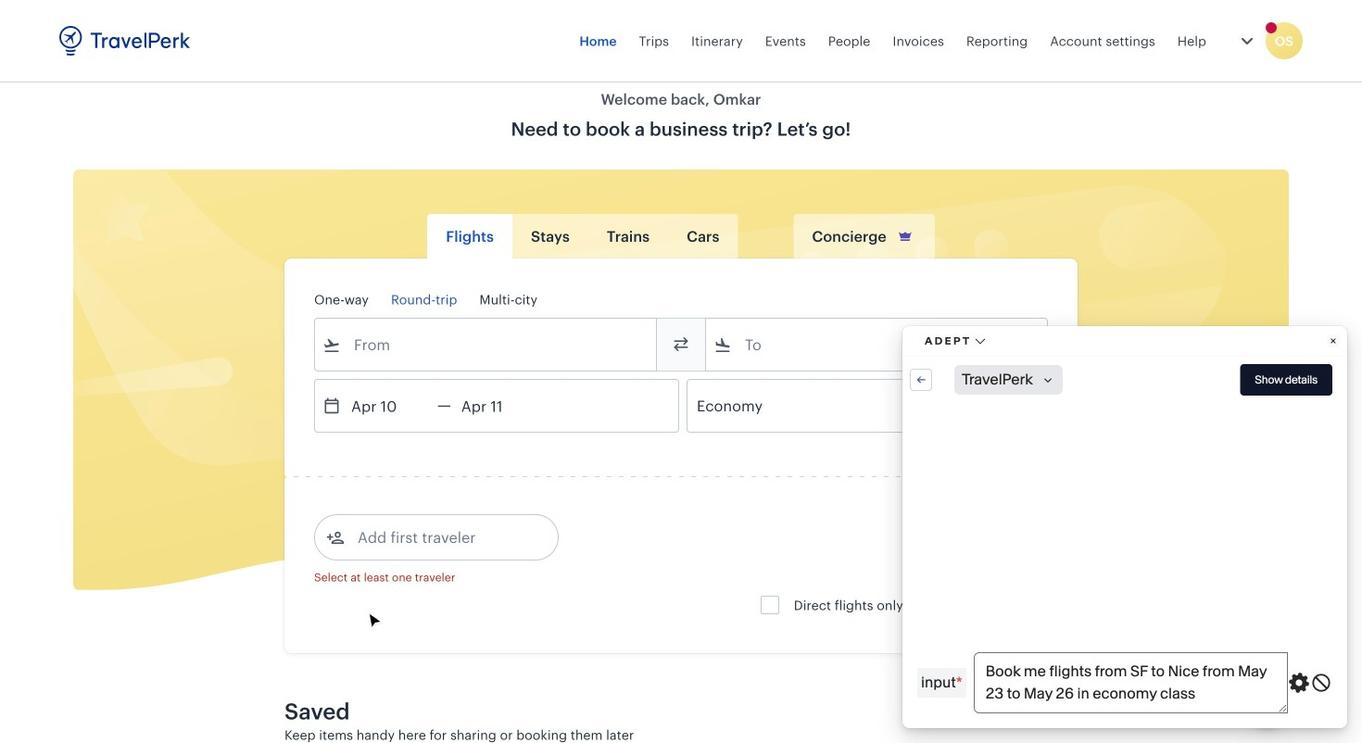 Task type: describe. For each thing, give the bounding box(es) containing it.
From search field
[[341, 330, 632, 360]]

Depart text field
[[341, 380, 438, 432]]



Task type: locate. For each thing, give the bounding box(es) containing it.
Add first traveler search field
[[345, 523, 538, 553]]

Return text field
[[451, 380, 548, 432]]

To search field
[[732, 330, 1023, 360]]



Task type: vqa. For each thing, say whether or not it's contained in the screenshot.
Move Backward To Switch To The Previous Month. IMAGE on the left of page
no



